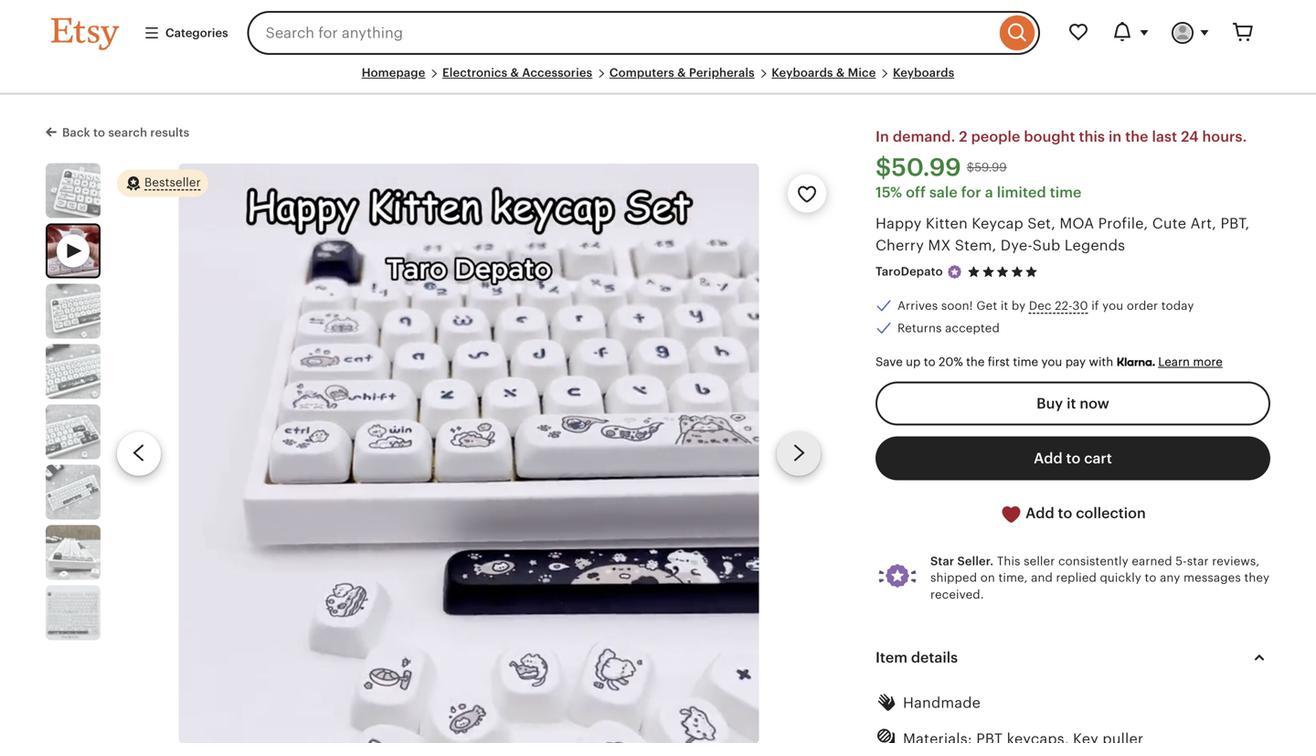 Task type: locate. For each thing, give the bounding box(es) containing it.
to inside the back to search results link
[[93, 126, 105, 140]]

seller.
[[958, 555, 994, 568]]

None search field
[[247, 11, 1041, 55]]

keyboards right mice
[[893, 66, 955, 80]]

electronics
[[443, 66, 508, 80]]

buy
[[1037, 396, 1064, 412]]

to for add to collection
[[1059, 505, 1073, 522]]

you right if
[[1103, 299, 1124, 313]]

electronics & accessories
[[443, 66, 593, 80]]

24
[[1182, 129, 1199, 145]]

people
[[972, 129, 1021, 145]]

the left first
[[967, 355, 985, 369]]

add left cart
[[1034, 451, 1063, 467]]

a
[[986, 184, 994, 201]]

0 vertical spatial it
[[1001, 299, 1009, 313]]

in
[[876, 129, 890, 145]]

to right "up" in the top right of the page
[[924, 355, 936, 369]]

1 horizontal spatial it
[[1067, 396, 1077, 412]]

0 vertical spatial the
[[1126, 129, 1149, 145]]

2 & from the left
[[678, 66, 686, 80]]

homepage link
[[362, 66, 426, 80]]

add for add to collection
[[1026, 505, 1055, 522]]

klarna.
[[1117, 355, 1156, 370]]

quickly
[[1101, 571, 1142, 585]]

first
[[988, 355, 1010, 369]]

it right buy
[[1067, 396, 1077, 412]]

time
[[1050, 184, 1082, 201], [1014, 355, 1039, 369]]

1 horizontal spatial keyboards
[[893, 66, 955, 80]]

1 & from the left
[[511, 66, 519, 80]]

returns accepted
[[898, 321, 1000, 335]]

set,
[[1028, 216, 1056, 232]]

time up moa
[[1050, 184, 1082, 201]]

time inside save up to 20% the first time you pay with klarna. learn more
[[1014, 355, 1039, 369]]

happy
[[876, 216, 922, 232]]

last
[[1153, 129, 1178, 145]]

buy it now
[[1037, 396, 1110, 412]]

$50.99
[[876, 154, 962, 181]]

to inside the add to collection button
[[1059, 505, 1073, 522]]

0 horizontal spatial &
[[511, 66, 519, 80]]

arrives soon! get it by dec 22-30 if you order today
[[898, 299, 1195, 313]]

1 horizontal spatial time
[[1050, 184, 1082, 201]]

arrives
[[898, 299, 939, 313]]

0 vertical spatial add
[[1034, 451, 1063, 467]]

you left pay
[[1042, 355, 1063, 369]]

homepage
[[362, 66, 426, 80]]

keyboards for keyboards & mice
[[772, 66, 834, 80]]

to inside save up to 20% the first time you pay with klarna. learn more
[[924, 355, 936, 369]]

menu bar
[[51, 66, 1266, 95]]

categories banner
[[18, 0, 1299, 66]]

3 & from the left
[[837, 66, 845, 80]]

keyboards left mice
[[772, 66, 834, 80]]

the inside save up to 20% the first time you pay with klarna. learn more
[[967, 355, 985, 369]]

pay
[[1066, 355, 1086, 369]]

to left collection
[[1059, 505, 1073, 522]]

to inside add to cart button
[[1067, 451, 1081, 467]]

add
[[1034, 451, 1063, 467], [1026, 505, 1055, 522]]

to left cart
[[1067, 451, 1081, 467]]

0 horizontal spatial time
[[1014, 355, 1039, 369]]

product video element
[[179, 163, 760, 743]]

& for computers
[[678, 66, 686, 80]]

0 horizontal spatial the
[[967, 355, 985, 369]]

item
[[876, 650, 908, 666]]

happy kitten keycap set moa profile cute art pbt cherry mx image 6 image
[[46, 526, 101, 580]]

sub
[[1033, 237, 1061, 254]]

keyboards
[[772, 66, 834, 80], [893, 66, 955, 80]]

happy kitten keycap set moa profile cute art pbt cherry mx image 1 image
[[46, 163, 101, 218]]

1 vertical spatial you
[[1042, 355, 1063, 369]]

moa
[[1060, 216, 1095, 232]]

15% off sale for a limited time
[[876, 184, 1082, 201]]

item details button
[[860, 636, 1288, 680]]

the
[[1126, 129, 1149, 145], [967, 355, 985, 369]]

0 horizontal spatial you
[[1042, 355, 1063, 369]]

legends
[[1065, 237, 1126, 254]]

electronics & accessories link
[[443, 66, 593, 80]]

time right first
[[1014, 355, 1039, 369]]

hours.
[[1203, 129, 1248, 145]]

the right in
[[1126, 129, 1149, 145]]

& right electronics
[[511, 66, 519, 80]]

categories button
[[130, 16, 242, 49]]

2 keyboards from the left
[[893, 66, 955, 80]]

search
[[108, 126, 147, 140]]

reviews,
[[1213, 555, 1261, 568]]

keyboards & mice
[[772, 66, 876, 80]]

1 horizontal spatial &
[[678, 66, 686, 80]]

15%
[[876, 184, 903, 201]]

& for keyboards
[[837, 66, 845, 80]]

demand.
[[893, 129, 956, 145]]

1 vertical spatial time
[[1014, 355, 1039, 369]]

time for first
[[1014, 355, 1039, 369]]

1 vertical spatial it
[[1067, 396, 1077, 412]]

cute
[[1153, 216, 1187, 232]]

pbt,
[[1221, 216, 1251, 232]]

limited
[[997, 184, 1047, 201]]

accepted
[[946, 321, 1000, 335]]

consistently
[[1059, 555, 1129, 568]]

add up seller
[[1026, 505, 1055, 522]]

it left 'by' in the top of the page
[[1001, 299, 1009, 313]]

save up to 20% the first time you pay with klarna. learn more
[[876, 355, 1223, 370]]

categories
[[166, 26, 228, 40]]

buy it now button
[[876, 382, 1271, 426]]

it
[[1001, 299, 1009, 313], [1067, 396, 1077, 412]]

to for back to search results
[[93, 126, 105, 140]]

2 horizontal spatial &
[[837, 66, 845, 80]]

1 vertical spatial the
[[967, 355, 985, 369]]

1 keyboards from the left
[[772, 66, 834, 80]]

keycap
[[972, 216, 1024, 232]]

to
[[93, 126, 105, 140], [924, 355, 936, 369], [1067, 451, 1081, 467], [1059, 505, 1073, 522], [1145, 571, 1157, 585]]

to down the earned
[[1145, 571, 1157, 585]]

returns
[[898, 321, 942, 335]]

more
[[1194, 355, 1223, 369]]

computers
[[610, 66, 675, 80]]

0 horizontal spatial keyboards
[[772, 66, 834, 80]]

happy kitten keycap set moa profile cute art pbt cherry mx image 3 image
[[46, 344, 101, 399]]

add to collection
[[1023, 505, 1147, 522]]

for
[[962, 184, 982, 201]]

& left mice
[[837, 66, 845, 80]]

0 vertical spatial time
[[1050, 184, 1082, 201]]

& right computers
[[678, 66, 686, 80]]

1 vertical spatial add
[[1026, 505, 1055, 522]]

order
[[1127, 299, 1159, 313]]

&
[[511, 66, 519, 80], [678, 66, 686, 80], [837, 66, 845, 80]]

5-
[[1176, 555, 1188, 568]]

you inside save up to 20% the first time you pay with klarna. learn more
[[1042, 355, 1063, 369]]

to right back
[[93, 126, 105, 140]]

any
[[1161, 571, 1181, 585]]

star seller.
[[931, 555, 994, 568]]

back to search results
[[62, 126, 190, 140]]

0 vertical spatial you
[[1103, 299, 1124, 313]]



Task type: describe. For each thing, give the bounding box(es) containing it.
$50.99 $59.99
[[876, 154, 1008, 181]]

bought
[[1025, 129, 1076, 145]]

if
[[1092, 299, 1100, 313]]

peripherals
[[689, 66, 755, 80]]

happy kitten keycap set moa profile cute art pbt cherry mx image 5 image
[[46, 465, 101, 520]]

off
[[906, 184, 926, 201]]

computers & peripherals
[[610, 66, 755, 80]]

it inside button
[[1067, 396, 1077, 412]]

received.
[[931, 588, 985, 602]]

accessories
[[522, 66, 593, 80]]

with
[[1090, 355, 1114, 369]]

in
[[1109, 129, 1122, 145]]

results
[[150, 126, 190, 140]]

they
[[1245, 571, 1270, 585]]

happy kitten keycap set moa profile cute art pbt cherry mx image 7 image
[[46, 586, 101, 641]]

Search for anything text field
[[247, 11, 996, 55]]

dec
[[1030, 299, 1052, 313]]

time for limited
[[1050, 184, 1082, 201]]

22-
[[1055, 299, 1073, 313]]

0 horizontal spatial it
[[1001, 299, 1009, 313]]

happy kitten keycap set moa profile cute art pbt cherry mx image 2 image
[[46, 284, 101, 339]]

this
[[998, 555, 1021, 568]]

to for add to cart
[[1067, 451, 1081, 467]]

tarodepato
[[876, 265, 943, 279]]

add to collection button
[[876, 492, 1271, 537]]

kitten
[[926, 216, 968, 232]]

replied
[[1057, 571, 1097, 585]]

time,
[[999, 571, 1028, 585]]

none search field inside 'categories' banner
[[247, 11, 1041, 55]]

menu bar containing homepage
[[51, 66, 1266, 95]]

bestseller button
[[117, 169, 208, 198]]

star
[[931, 555, 955, 568]]

mice
[[848, 66, 876, 80]]

and
[[1032, 571, 1053, 585]]

$59.99
[[967, 161, 1008, 174]]

1 horizontal spatial the
[[1126, 129, 1149, 145]]

shipped
[[931, 571, 978, 585]]

happy kitten keycap set moa profile cute art pbt cherry mx image 4 image
[[46, 405, 101, 460]]

save
[[876, 355, 903, 369]]

keyboards for keyboards link
[[893, 66, 955, 80]]

happy kitten keycap set, moa profile, cute art, pbt, cherry mx stem, dye-sub legends
[[876, 216, 1251, 254]]

star_seller image
[[947, 264, 964, 281]]

now
[[1080, 396, 1110, 412]]

on
[[981, 571, 996, 585]]

add to cart button
[[876, 437, 1271, 481]]

keyboards link
[[893, 66, 955, 80]]

& for electronics
[[511, 66, 519, 80]]

handmade
[[904, 695, 981, 712]]

this seller consistently earned 5-star reviews, shipped on time, and replied quickly to any messages they received.
[[931, 555, 1270, 602]]

30
[[1073, 299, 1089, 313]]

mx
[[929, 237, 951, 254]]

keyboards & mice link
[[772, 66, 876, 80]]

by
[[1012, 299, 1026, 313]]

item details
[[876, 650, 959, 666]]

computers & peripherals link
[[610, 66, 755, 80]]

stem,
[[955, 237, 997, 254]]

art,
[[1191, 216, 1217, 232]]

to inside this seller consistently earned 5-star reviews, shipped on time, and replied quickly to any messages they received.
[[1145, 571, 1157, 585]]

in demand. 2 people bought this in the last 24 hours.
[[876, 129, 1248, 145]]

20%
[[939, 355, 964, 369]]

soon! get
[[942, 299, 998, 313]]

learn more button
[[1159, 355, 1223, 369]]

today
[[1162, 299, 1195, 313]]

dye-
[[1001, 237, 1033, 254]]

back to search results link
[[46, 122, 190, 141]]

profile,
[[1099, 216, 1149, 232]]

add for add to cart
[[1034, 451, 1063, 467]]

back
[[62, 126, 90, 140]]

this
[[1080, 129, 1106, 145]]

collection
[[1077, 505, 1147, 522]]

seller
[[1024, 555, 1056, 568]]

up
[[906, 355, 921, 369]]

tarodepato link
[[876, 265, 943, 279]]

1 horizontal spatial you
[[1103, 299, 1124, 313]]

messages
[[1184, 571, 1242, 585]]

2
[[960, 129, 968, 145]]

earned
[[1132, 555, 1173, 568]]

add to cart
[[1034, 451, 1113, 467]]

bestseller
[[144, 176, 201, 189]]



Task type: vqa. For each thing, say whether or not it's contained in the screenshot.
the leftmost the keyboards
yes



